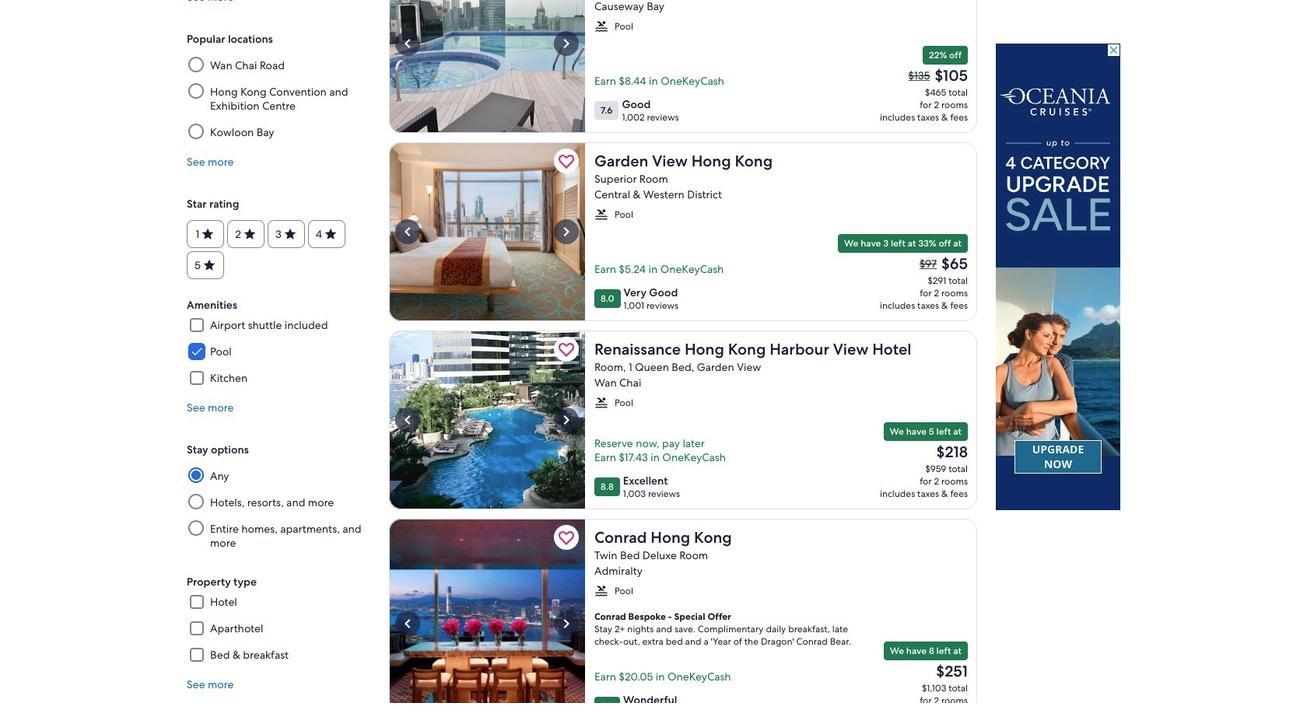 Task type: vqa. For each thing, say whether or not it's contained in the screenshot.
"trips" navigation at top
no



Task type: describe. For each thing, give the bounding box(es) containing it.
pool image for show previous image for conrad hong kong
[[389, 519, 585, 704]]

show next image for renaissance hong kong harbour view hotel image
[[557, 411, 576, 430]]

small image for show next image for garden view hong kong
[[595, 208, 609, 222]]

show next image for garden view hong kong image
[[557, 223, 576, 241]]

pool image for show previous image for renaissance hong kong harbour view hotel
[[389, 331, 585, 510]]

show previous image for conrad hong kong image
[[398, 615, 417, 634]]

0 vertical spatial xsmall image
[[283, 227, 297, 241]]

2 xsmall image from the left
[[243, 227, 257, 241]]

show next image for regal hongkong hotel image
[[557, 34, 576, 53]]

show next image for conrad hong kong image
[[557, 615, 576, 634]]



Task type: locate. For each thing, give the bounding box(es) containing it.
xsmall image
[[283, 227, 297, 241], [202, 259, 216, 273]]

2 small image from the top
[[595, 396, 609, 410]]

1 vertical spatial small image
[[595, 396, 609, 410]]

1 horizontal spatial xsmall image
[[283, 227, 297, 241]]

1 vertical spatial pool image
[[389, 519, 585, 704]]

small image for show next image for renaissance hong kong harbour view hotel
[[595, 396, 609, 410]]

1 small image from the top
[[595, 208, 609, 222]]

1 xsmall image from the left
[[201, 227, 215, 241]]

small image
[[595, 208, 609, 222], [595, 396, 609, 410], [595, 585, 609, 599]]

xsmall image
[[201, 227, 215, 241], [243, 227, 257, 241], [324, 227, 338, 241]]

0 vertical spatial pool image
[[389, 331, 585, 510]]

show previous image for regal hongkong hotel image
[[398, 34, 417, 53]]

1 pool image from the top
[[389, 331, 585, 510]]

show previous image for renaissance hong kong harbour view hotel image
[[398, 411, 417, 430]]

0 horizontal spatial xsmall image
[[201, 227, 215, 241]]

3 xsmall image from the left
[[324, 227, 338, 241]]

0 vertical spatial small image
[[595, 208, 609, 222]]

pool image
[[389, 331, 585, 510], [389, 519, 585, 704]]

show previous image for garden view hong kong image
[[398, 223, 417, 241]]

small image
[[595, 19, 609, 33]]

2 pool image from the top
[[389, 519, 585, 704]]

2 vertical spatial small image
[[595, 585, 609, 599]]

rooftop pool image
[[389, 0, 585, 133]]

1 vertical spatial xsmall image
[[202, 259, 216, 273]]

room image
[[389, 142, 585, 321]]

2 horizontal spatial xsmall image
[[324, 227, 338, 241]]

small image for show next image for conrad hong kong
[[595, 585, 609, 599]]

1 horizontal spatial xsmall image
[[243, 227, 257, 241]]

0 horizontal spatial xsmall image
[[202, 259, 216, 273]]

3 small image from the top
[[595, 585, 609, 599]]



